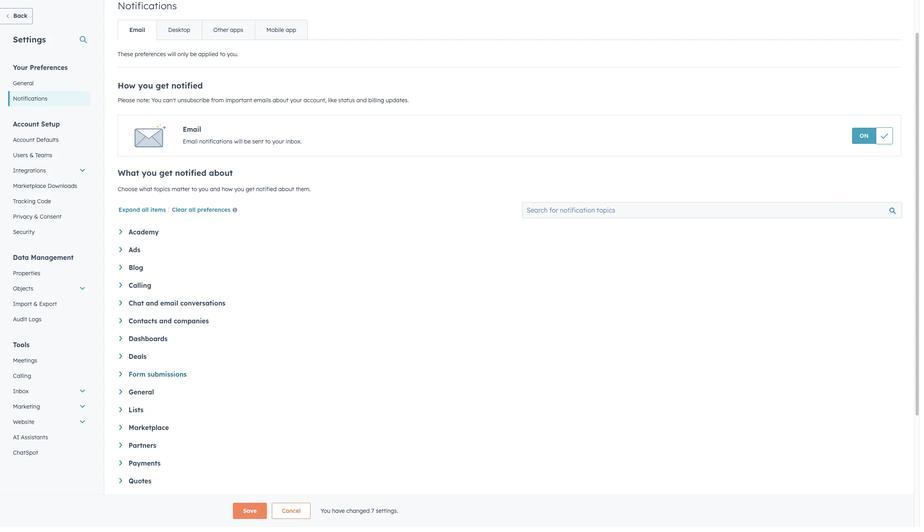 Task type: locate. For each thing, give the bounding box(es) containing it.
2 caret image from the top
[[119, 247, 122, 252]]

about up how
[[209, 168, 233, 178]]

properties
[[13, 270, 40, 277]]

meetings
[[13, 357, 37, 364]]

1 vertical spatial you
[[321, 508, 330, 515]]

you up what
[[142, 168, 157, 178]]

& right 'privacy'
[[34, 213, 38, 220]]

1 vertical spatial be
[[244, 138, 251, 145]]

& inside 'data management' element
[[33, 301, 38, 308]]

1 vertical spatial preferences
[[197, 206, 230, 214]]

preferences inside button
[[197, 206, 230, 214]]

payments button
[[119, 460, 900, 468]]

objects button
[[8, 281, 91, 297]]

notifications link
[[8, 91, 91, 106]]

data management
[[13, 254, 74, 262]]

5 caret image from the top
[[119, 425, 122, 430]]

app
[[286, 26, 296, 34]]

email up these
[[129, 26, 145, 34]]

chat and email conversations
[[129, 299, 225, 307]]

caret image for lists
[[119, 407, 122, 413]]

security
[[13, 229, 35, 236]]

users & teams
[[13, 152, 52, 159]]

caret image inside chat and email conversations dropdown button
[[119, 301, 122, 306]]

1 vertical spatial account
[[13, 136, 35, 144]]

and down email
[[159, 317, 172, 325]]

preferences
[[30, 64, 68, 72]]

about right emails
[[273, 97, 289, 104]]

marketing button
[[8, 399, 91, 415]]

form submissions button
[[119, 371, 900, 379]]

0 horizontal spatial calling
[[13, 373, 31, 380]]

0 vertical spatial general
[[13, 80, 34, 87]]

ai assistants
[[13, 434, 48, 441]]

these preferences will only be applied to you.
[[118, 51, 238, 58]]

deals button
[[119, 353, 900, 361]]

1 horizontal spatial will
[[234, 138, 243, 145]]

notified
[[171, 80, 203, 91], [175, 168, 206, 178], [256, 186, 277, 193]]

account for account setup
[[13, 120, 39, 128]]

all right clear
[[189, 206, 196, 214]]

account up account defaults
[[13, 120, 39, 128]]

caret image inside payments dropdown button
[[119, 461, 122, 466]]

caret image inside marketplace dropdown button
[[119, 425, 122, 430]]

ads
[[129, 246, 140, 254]]

0 horizontal spatial general
[[13, 80, 34, 87]]

general
[[13, 80, 34, 87], [129, 388, 154, 396]]

ai
[[13, 434, 19, 441]]

1 horizontal spatial be
[[244, 138, 251, 145]]

0 horizontal spatial marketplace
[[13, 182, 46, 190]]

0 horizontal spatial all
[[142, 206, 149, 214]]

0 horizontal spatial your
[[272, 138, 284, 145]]

consent
[[40, 213, 62, 220]]

calling
[[129, 282, 151, 290], [13, 373, 31, 380]]

be right only
[[190, 51, 197, 58]]

will left sent
[[234, 138, 243, 145]]

your left account,
[[290, 97, 302, 104]]

you left "can't" in the top left of the page
[[151, 97, 161, 104]]

1 horizontal spatial marketplace
[[129, 424, 169, 432]]

calling up inbox
[[13, 373, 31, 380]]

2 vertical spatial notified
[[256, 186, 277, 193]]

4 caret image from the top
[[119, 301, 122, 306]]

1 all from the left
[[142, 206, 149, 214]]

8 caret image from the top
[[119, 479, 122, 484]]

and
[[356, 97, 367, 104], [210, 186, 220, 193], [146, 299, 158, 307], [159, 317, 172, 325]]

1 horizontal spatial you
[[321, 508, 330, 515]]

get up topics
[[159, 168, 173, 178]]

0 vertical spatial preferences
[[135, 51, 166, 58]]

0 vertical spatial your
[[290, 97, 302, 104]]

account setup element
[[8, 120, 91, 240]]

calling up chat
[[129, 282, 151, 290]]

1 horizontal spatial to
[[220, 51, 225, 58]]

1 vertical spatial will
[[234, 138, 243, 145]]

to left you.
[[220, 51, 225, 58]]

caret image inside quotes dropdown button
[[119, 479, 122, 484]]

other apps
[[213, 26, 243, 34]]

2 vertical spatial to
[[191, 186, 197, 193]]

expand
[[119, 206, 140, 214]]

downloads
[[48, 182, 77, 190]]

caret image inside general dropdown button
[[119, 390, 122, 395]]

6 caret image from the top
[[119, 443, 122, 448]]

general down your
[[13, 80, 34, 87]]

preferences right these
[[135, 51, 166, 58]]

all
[[142, 206, 149, 214], [189, 206, 196, 214]]

general inside your preferences element
[[13, 80, 34, 87]]

0 horizontal spatial you
[[151, 97, 161, 104]]

caret image inside blog dropdown button
[[119, 265, 122, 270]]

caret image for marketplace
[[119, 425, 122, 430]]

0 horizontal spatial be
[[190, 51, 197, 58]]

caret image for quotes
[[119, 479, 122, 484]]

1 caret image from the top
[[119, 265, 122, 270]]

blog
[[129, 264, 143, 272]]

all left items
[[142, 206, 149, 214]]

5 caret image from the top
[[119, 318, 122, 324]]

caret image inside dashboards dropdown button
[[119, 336, 122, 341]]

1 vertical spatial calling
[[13, 373, 31, 380]]

0 horizontal spatial will
[[168, 51, 176, 58]]

caret image inside the deals dropdown button
[[119, 354, 122, 359]]

get up "can't" in the top left of the page
[[156, 80, 169, 91]]

get for how
[[156, 80, 169, 91]]

caret image inside the partners dropdown button
[[119, 443, 122, 448]]

setup
[[41, 120, 60, 128]]

email up notifications
[[183, 125, 201, 133]]

caret image inside academy dropdown button
[[119, 229, 122, 235]]

1 account from the top
[[13, 120, 39, 128]]

your left inbox. on the left
[[272, 138, 284, 145]]

7 caret image from the top
[[119, 461, 122, 466]]

marketplace down integrations
[[13, 182, 46, 190]]

about left them.
[[278, 186, 294, 193]]

calling link
[[8, 369, 91, 384]]

& for consent
[[34, 213, 38, 220]]

email left notifications
[[183, 138, 198, 145]]

caret image for academy
[[119, 229, 122, 235]]

1 vertical spatial &
[[34, 213, 38, 220]]

users
[[13, 152, 28, 159]]

caret image inside form submissions dropdown button
[[119, 372, 122, 377]]

notified left them.
[[256, 186, 277, 193]]

2 account from the top
[[13, 136, 35, 144]]

note:
[[137, 97, 150, 104]]

settings.
[[376, 508, 398, 515]]

conversations
[[180, 299, 225, 307]]

0 vertical spatial to
[[220, 51, 225, 58]]

assistants
[[21, 434, 48, 441]]

1 horizontal spatial all
[[189, 206, 196, 214]]

topics
[[154, 186, 170, 193]]

apps
[[230, 26, 243, 34]]

1 vertical spatial general
[[129, 388, 154, 396]]

1 vertical spatial marketplace
[[129, 424, 169, 432]]

items
[[150, 206, 166, 214]]

caret image for blog
[[119, 265, 122, 270]]

get right how
[[246, 186, 255, 193]]

teams
[[35, 152, 52, 159]]

email notifications will be sent to your inbox.
[[183, 138, 302, 145]]

marketplace inside account setup element
[[13, 182, 46, 190]]

partners button
[[119, 442, 900, 450]]

save button
[[233, 503, 267, 519]]

preferences down choose what topics matter to you and how you get notified about them.
[[197, 206, 230, 214]]

7 caret image from the top
[[119, 372, 122, 377]]

all inside button
[[189, 206, 196, 214]]

1 horizontal spatial general
[[129, 388, 154, 396]]

caret image inside contacts and companies dropdown button
[[119, 318, 122, 324]]

your
[[290, 97, 302, 104], [272, 138, 284, 145]]

navigation
[[118, 20, 308, 40]]

7
[[371, 508, 374, 515]]

caret image
[[119, 265, 122, 270], [119, 354, 122, 359], [119, 390, 122, 395], [119, 407, 122, 413], [119, 425, 122, 430], [119, 443, 122, 448], [119, 461, 122, 466], [119, 479, 122, 484]]

account defaults
[[13, 136, 59, 144]]

from
[[211, 97, 224, 104]]

calling button
[[119, 282, 900, 290]]

& right users on the left of page
[[29, 152, 34, 159]]

how
[[118, 80, 136, 91]]

caret image inside ads dropdown button
[[119, 247, 122, 252]]

these
[[118, 51, 133, 58]]

4 caret image from the top
[[119, 407, 122, 413]]

0 vertical spatial marketplace
[[13, 182, 46, 190]]

3 caret image from the top
[[119, 283, 122, 288]]

1 horizontal spatial your
[[290, 97, 302, 104]]

1 vertical spatial get
[[159, 168, 173, 178]]

1 horizontal spatial calling
[[129, 282, 151, 290]]

0 vertical spatial get
[[156, 80, 169, 91]]

tools element
[[8, 341, 91, 461]]

0 vertical spatial will
[[168, 51, 176, 58]]

2 horizontal spatial to
[[265, 138, 271, 145]]

Search for notification topics search field
[[522, 202, 902, 218]]

be left sent
[[244, 138, 251, 145]]

1 vertical spatial notified
[[175, 168, 206, 178]]

companies
[[174, 317, 209, 325]]

you left have
[[321, 508, 330, 515]]

0 vertical spatial &
[[29, 152, 34, 159]]

1 horizontal spatial preferences
[[197, 206, 230, 214]]

blog button
[[119, 264, 900, 272]]

back link
[[0, 8, 33, 24]]

0 horizontal spatial to
[[191, 186, 197, 193]]

marketplace downloads link
[[8, 178, 91, 194]]

back
[[13, 12, 27, 19]]

2 caret image from the top
[[119, 354, 122, 359]]

notified up unsubscribe
[[171, 80, 203, 91]]

0 vertical spatial notified
[[171, 80, 203, 91]]

security link
[[8, 225, 91, 240]]

marketplace up partners
[[129, 424, 169, 432]]

tracking
[[13, 198, 36, 205]]

will left only
[[168, 51, 176, 58]]

1 caret image from the top
[[119, 229, 122, 235]]

notified up matter
[[175, 168, 206, 178]]

and left how
[[210, 186, 220, 193]]

& left 'export'
[[33, 301, 38, 308]]

notifications
[[13, 95, 47, 102]]

2 vertical spatial &
[[33, 301, 38, 308]]

inbox button
[[8, 384, 91, 399]]

general down 'form'
[[129, 388, 154, 396]]

caret image inside lists dropdown button
[[119, 407, 122, 413]]

how
[[222, 186, 233, 193]]

caret image inside calling dropdown button
[[119, 283, 122, 288]]

0 vertical spatial email
[[129, 26, 145, 34]]

all for expand
[[142, 206, 149, 214]]

navigation containing email
[[118, 20, 308, 40]]

desktop button
[[156, 20, 202, 40]]

data management element
[[8, 253, 91, 327]]

save
[[243, 508, 257, 515]]

0 vertical spatial account
[[13, 120, 39, 128]]

will for be
[[234, 138, 243, 145]]

import & export link
[[8, 297, 91, 312]]

6 caret image from the top
[[119, 336, 122, 341]]

to right matter
[[191, 186, 197, 193]]

updates.
[[386, 97, 409, 104]]

account up users on the left of page
[[13, 136, 35, 144]]

2 all from the left
[[189, 206, 196, 214]]

other
[[213, 26, 229, 34]]

3 caret image from the top
[[119, 390, 122, 395]]

website
[[13, 419, 34, 426]]

to right sent
[[265, 138, 271, 145]]

caret image
[[119, 229, 122, 235], [119, 247, 122, 252], [119, 283, 122, 288], [119, 301, 122, 306], [119, 318, 122, 324], [119, 336, 122, 341], [119, 372, 122, 377]]



Task type: describe. For each thing, give the bounding box(es) containing it.
general button
[[119, 388, 900, 396]]

logs
[[29, 316, 41, 323]]

clear all preferences button
[[172, 206, 241, 216]]

expand all items button
[[119, 206, 166, 214]]

2 vertical spatial email
[[183, 138, 198, 145]]

on
[[860, 132, 869, 140]]

import & export
[[13, 301, 57, 308]]

& for teams
[[29, 152, 34, 159]]

management
[[31, 254, 74, 262]]

other apps button
[[202, 20, 255, 40]]

caret image for payments
[[119, 461, 122, 466]]

chatspot link
[[8, 445, 91, 461]]

academy button
[[119, 228, 900, 236]]

caret image for ads
[[119, 247, 122, 252]]

clear
[[172, 206, 187, 214]]

marketplace for marketplace downloads
[[13, 182, 46, 190]]

email inside button
[[129, 26, 145, 34]]

1 vertical spatial about
[[209, 168, 233, 178]]

like
[[328, 97, 337, 104]]

2 vertical spatial get
[[246, 186, 255, 193]]

all for clear
[[189, 206, 196, 214]]

form
[[129, 371, 146, 379]]

0 vertical spatial you
[[151, 97, 161, 104]]

properties link
[[8, 266, 91, 281]]

notified for what you get notified about
[[175, 168, 206, 178]]

partners
[[129, 442, 156, 450]]

inbox
[[13, 388, 29, 395]]

marketplace button
[[119, 424, 900, 432]]

account setup
[[13, 120, 60, 128]]

choose what topics matter to you and how you get notified about them.
[[118, 186, 311, 193]]

1 vertical spatial to
[[265, 138, 271, 145]]

tools
[[13, 341, 30, 349]]

export
[[39, 301, 57, 308]]

audit logs
[[13, 316, 41, 323]]

caret image for chat and email conversations
[[119, 301, 122, 306]]

ads button
[[119, 246, 900, 254]]

form submissions
[[129, 371, 187, 379]]

meetings link
[[8, 353, 91, 369]]

submissions
[[148, 371, 187, 379]]

integrations
[[13, 167, 46, 174]]

marketplace downloads
[[13, 182, 77, 190]]

audit
[[13, 316, 27, 323]]

and right chat
[[146, 299, 158, 307]]

1 vertical spatial email
[[183, 125, 201, 133]]

what you get notified about
[[118, 168, 233, 178]]

caret image for contacts and companies
[[119, 318, 122, 324]]

your
[[13, 64, 28, 72]]

tracking code
[[13, 198, 51, 205]]

your preferences
[[13, 64, 68, 72]]

you up 'note:'
[[138, 80, 153, 91]]

mobile
[[266, 26, 284, 34]]

1 vertical spatial your
[[272, 138, 284, 145]]

you.
[[227, 51, 238, 58]]

marketing
[[13, 403, 40, 411]]

what
[[118, 168, 139, 178]]

will for only
[[168, 51, 176, 58]]

expand all items
[[119, 206, 166, 214]]

0 vertical spatial calling
[[129, 282, 151, 290]]

get for what
[[159, 168, 173, 178]]

caret image for deals
[[119, 354, 122, 359]]

account defaults link
[[8, 132, 91, 148]]

dashboards
[[129, 335, 168, 343]]

billing
[[368, 97, 384, 104]]

status
[[339, 97, 355, 104]]

website button
[[8, 415, 91, 430]]

lists button
[[119, 406, 900, 414]]

marketplace for marketplace
[[129, 424, 169, 432]]

important
[[225, 97, 252, 104]]

please note: you can't unsubscribe from important emails about your account, like status and billing updates.
[[118, 97, 409, 104]]

quotes button
[[119, 477, 900, 485]]

you up the clear all preferences
[[199, 186, 208, 193]]

caret image for general
[[119, 390, 122, 395]]

import
[[13, 301, 32, 308]]

applied
[[198, 51, 218, 58]]

0 vertical spatial about
[[273, 97, 289, 104]]

lists
[[129, 406, 144, 414]]

2 vertical spatial about
[[278, 186, 294, 193]]

deals
[[129, 353, 147, 361]]

notified for how you get notified
[[171, 80, 203, 91]]

and left billing
[[356, 97, 367, 104]]

only
[[177, 51, 188, 58]]

cancel
[[282, 508, 301, 515]]

mobile app button
[[255, 20, 308, 40]]

matter
[[172, 186, 190, 193]]

chat
[[129, 299, 144, 307]]

& for export
[[33, 301, 38, 308]]

choose
[[118, 186, 138, 193]]

0 vertical spatial be
[[190, 51, 197, 58]]

general link
[[8, 76, 91, 91]]

payments
[[129, 460, 161, 468]]

users & teams link
[[8, 148, 91, 163]]

0 horizontal spatial preferences
[[135, 51, 166, 58]]

please
[[118, 97, 135, 104]]

data
[[13, 254, 29, 262]]

notifications
[[199, 138, 233, 145]]

calling inside tools element
[[13, 373, 31, 380]]

dashboards button
[[119, 335, 900, 343]]

caret image for partners
[[119, 443, 122, 448]]

chatspot
[[13, 449, 38, 457]]

emails
[[254, 97, 271, 104]]

caret image for calling
[[119, 283, 122, 288]]

tracking code link
[[8, 194, 91, 209]]

account for account defaults
[[13, 136, 35, 144]]

privacy & consent link
[[8, 209, 91, 225]]

you have changed 7 settings.
[[321, 508, 398, 515]]

caret image for form submissions
[[119, 372, 122, 377]]

quotes
[[129, 477, 151, 485]]

you right how
[[234, 186, 244, 193]]

unsubscribe
[[178, 97, 210, 104]]

cancel button
[[272, 503, 311, 519]]

your preferences element
[[8, 63, 91, 106]]

changed
[[346, 508, 370, 515]]

have
[[332, 508, 345, 515]]

caret image for dashboards
[[119, 336, 122, 341]]



Task type: vqa. For each thing, say whether or not it's contained in the screenshot.
Create contact
no



